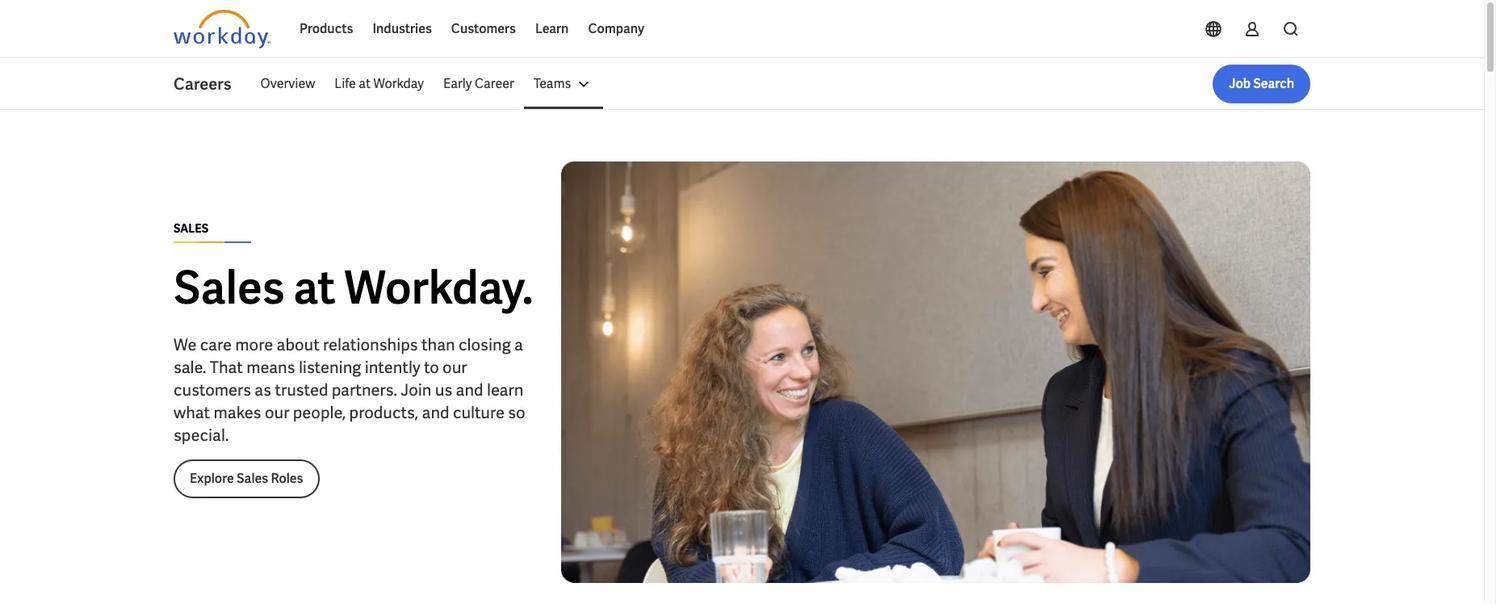 Task type: vqa. For each thing, say whether or not it's contained in the screenshot.
key
no



Task type: locate. For each thing, give the bounding box(es) containing it.
our
[[443, 357, 467, 378], [265, 402, 289, 423]]

menu
[[251, 65, 604, 103]]

sales
[[174, 259, 285, 318], [237, 470, 268, 487]]

at up about
[[294, 259, 336, 318]]

our down the as
[[265, 402, 289, 423]]

0 vertical spatial at
[[359, 75, 371, 92]]

customers
[[174, 380, 251, 401]]

at for workday.
[[294, 259, 336, 318]]

early career link
[[434, 65, 524, 103]]

products
[[300, 20, 353, 37]]

means
[[246, 357, 295, 378]]

0 vertical spatial sales
[[174, 259, 285, 318]]

culture
[[453, 402, 505, 423]]

list
[[251, 65, 1311, 103]]

search
[[1254, 75, 1295, 92]]

and
[[456, 380, 484, 401], [422, 402, 450, 423]]

0 horizontal spatial at
[[294, 259, 336, 318]]

partners.
[[332, 380, 397, 401]]

as
[[255, 380, 271, 401]]

learn button
[[526, 10, 579, 48]]

1 vertical spatial sales
[[237, 470, 268, 487]]

list containing overview
[[251, 65, 1311, 103]]

0 horizontal spatial our
[[265, 402, 289, 423]]

0 vertical spatial our
[[443, 357, 467, 378]]

at
[[359, 75, 371, 92], [294, 259, 336, 318]]

join
[[401, 380, 432, 401]]

our right to
[[443, 357, 467, 378]]

overview link
[[251, 65, 325, 103]]

us
[[435, 380, 453, 401]]

sales
[[174, 221, 209, 236]]

menu containing overview
[[251, 65, 604, 103]]

we care more about relationships than closing a sale. that means listening intently to our customers as trusted partners. join us and learn what makes our people, products, and culture so special.
[[174, 335, 526, 446]]

sale.
[[174, 357, 206, 378]]

sales up care
[[174, 259, 285, 318]]

1 horizontal spatial and
[[456, 380, 484, 401]]

early career
[[443, 75, 514, 92]]

job search link
[[1213, 65, 1311, 103]]

1 vertical spatial at
[[294, 259, 336, 318]]

1 horizontal spatial at
[[359, 75, 371, 92]]

industries button
[[363, 10, 442, 48]]

sales left roles
[[237, 470, 268, 487]]

overview
[[261, 75, 315, 92]]

go to the homepage image
[[174, 10, 271, 48]]

that
[[210, 357, 243, 378]]

at for workday
[[359, 75, 371, 92]]

careers link
[[174, 73, 251, 95]]

about
[[277, 335, 320, 356]]

image of sales team image
[[561, 162, 1311, 584]]

and up culture
[[456, 380, 484, 401]]

intently
[[365, 357, 420, 378]]

job
[[1230, 75, 1251, 92]]

sales inside 'link'
[[237, 470, 268, 487]]

at right life
[[359, 75, 371, 92]]

and down us
[[422, 402, 450, 423]]

0 horizontal spatial and
[[422, 402, 450, 423]]

makes
[[214, 402, 261, 423]]

explore sales roles
[[190, 470, 303, 487]]

customers
[[451, 20, 516, 37]]

customers button
[[442, 10, 526, 48]]



Task type: describe. For each thing, give the bounding box(es) containing it.
1 vertical spatial our
[[265, 402, 289, 423]]

explore sales roles link
[[174, 460, 319, 499]]

workday.
[[345, 259, 533, 318]]

industries
[[373, 20, 432, 37]]

life at workday link
[[325, 65, 434, 103]]

1 horizontal spatial our
[[443, 357, 467, 378]]

trusted
[[275, 380, 328, 401]]

1 vertical spatial and
[[422, 402, 450, 423]]

life at workday
[[335, 75, 424, 92]]

explore
[[190, 470, 234, 487]]

careers
[[174, 74, 231, 95]]

to
[[424, 357, 439, 378]]

life
[[335, 75, 356, 92]]

early
[[443, 75, 472, 92]]

listening
[[299, 357, 361, 378]]

what
[[174, 402, 210, 423]]

teams button
[[524, 65, 604, 103]]

products button
[[290, 10, 363, 48]]

care
[[200, 335, 232, 356]]

relationships
[[323, 335, 418, 356]]

roles
[[271, 470, 303, 487]]

job search
[[1230, 75, 1295, 92]]

closing
[[459, 335, 511, 356]]

workday
[[374, 75, 424, 92]]

products,
[[349, 402, 419, 423]]

special.
[[174, 425, 229, 446]]

so
[[508, 402, 526, 423]]

people,
[[293, 402, 346, 423]]

learn
[[535, 20, 569, 37]]

teams
[[534, 75, 571, 92]]

a
[[514, 335, 523, 356]]

company button
[[579, 10, 654, 48]]

career
[[475, 75, 514, 92]]

than
[[422, 335, 455, 356]]

company
[[588, 20, 645, 37]]

0 vertical spatial and
[[456, 380, 484, 401]]

more
[[235, 335, 273, 356]]

we
[[174, 335, 197, 356]]

sales at workday.
[[174, 259, 533, 318]]

learn
[[487, 380, 524, 401]]



